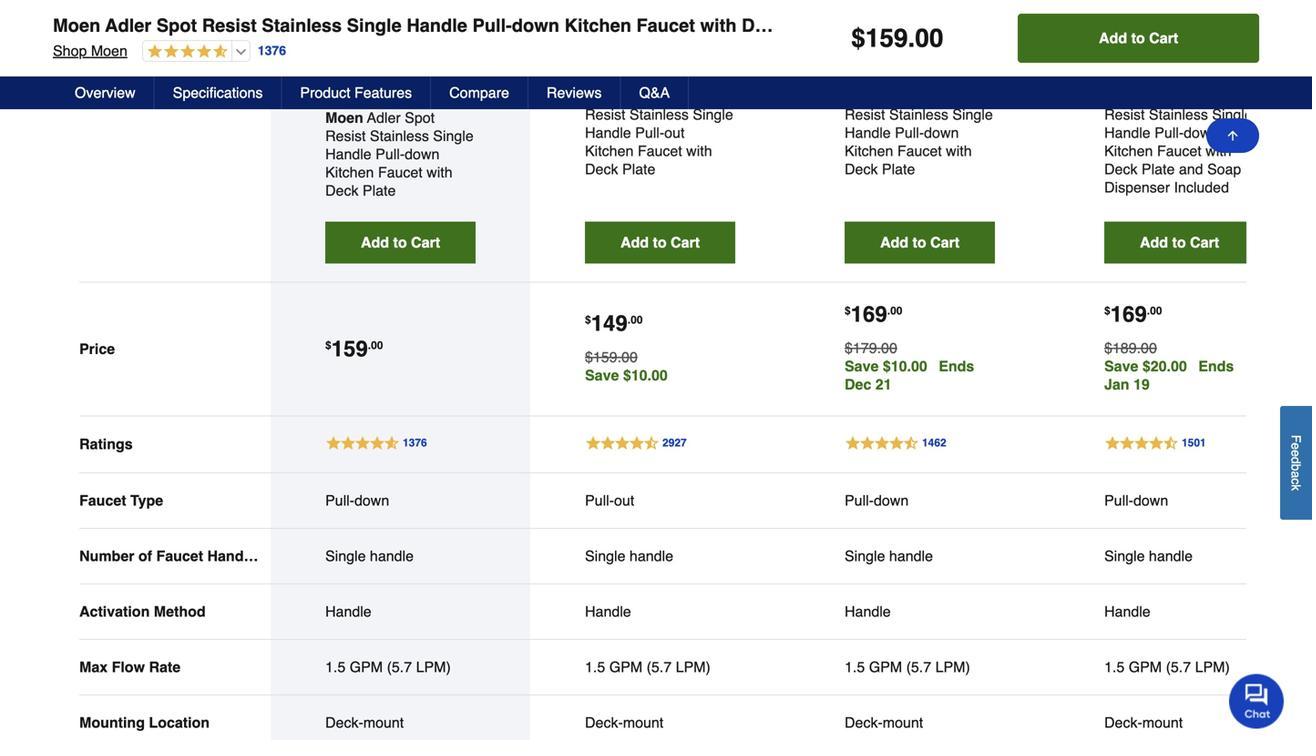 Task type: describe. For each thing, give the bounding box(es) containing it.
1.5 gpm (5.7 lpm) for fourth 1.5 gpm (5.7 lpm) cell from the right
[[325, 659, 451, 676]]

reviews button
[[529, 77, 621, 109]]

1 horizontal spatial 159
[[866, 24, 908, 53]]

169 for $189.00
[[1111, 302, 1147, 327]]

lpm) for 2nd 1.5 gpm (5.7 lpm) cell from right
[[936, 659, 970, 676]]

4 handle cell from the left
[[1105, 603, 1255, 621]]

2 e from the top
[[1289, 450, 1304, 457]]

3 single handle from the left
[[845, 548, 933, 565]]

stainless for edwyn spot resist stainless single handle pull-down kitchen faucet with deck plate and soap dispenser included
[[1149, 106, 1208, 123]]

spot for georgene spot resist stainless single handle pull-down kitchen faucet with deck plate
[[956, 88, 986, 105]]

ends for ends jan 19
[[1199, 358, 1234, 375]]

stainless for renzo spot resist stainless single handle pull-out kitchen faucet with deck plate
[[630, 106, 689, 123]]

3 1.5 from the left
[[845, 659, 865, 676]]

2 pull-down cell from the left
[[845, 492, 995, 510]]

spot up 4.6 stars image
[[157, 15, 197, 36]]

1 horizontal spatial $10.00
[[883, 358, 928, 375]]

f
[[1289, 435, 1304, 443]]

(5.7 for first 1.5 gpm (5.7 lpm) cell from right
[[1166, 659, 1191, 676]]

2 1.5 gpm (5.7 lpm) cell from the left
[[585, 659, 736, 677]]

spot for edwyn spot resist stainless single handle pull-down kitchen faucet with deck plate and soap dispenser included
[[1195, 88, 1225, 105]]

handle inside edwyn spot resist stainless single handle pull-down kitchen faucet with deck plate and soap dispenser included
[[1105, 124, 1151, 141]]

arrow up image
[[1226, 129, 1240, 143]]

169 for $179.00
[[851, 302, 887, 327]]

3 1.5 gpm (5.7 lpm) cell from the left
[[845, 659, 995, 677]]

gpm for first 1.5 gpm (5.7 lpm) cell from right
[[1129, 659, 1162, 676]]

down inside edwyn spot resist stainless single handle pull-down kitchen faucet with deck plate and soap dispenser included
[[1184, 124, 1219, 141]]

shop moen
[[53, 42, 127, 59]]

location
[[149, 715, 210, 732]]

specifications
[[173, 84, 263, 101]]

type
[[130, 493, 163, 509]]

ends for ends dec 21
[[939, 358, 975, 375]]

mount for second deck-mount 'cell' from the right
[[883, 715, 923, 732]]

stainless for georgene spot resist stainless single handle pull-down kitchen faucet with deck plate
[[889, 106, 949, 123]]

ends jan 19
[[1105, 358, 1234, 393]]

options for 4
[[338, 80, 379, 91]]

overview button
[[57, 77, 155, 109]]

available for 4 options available
[[381, 80, 432, 91]]

4 options available
[[330, 80, 432, 91]]

faucet inside renzo spot resist stainless single handle pull-out kitchen faucet with deck plate
[[638, 143, 682, 159]]

149
[[591, 311, 628, 336]]

kitchen for georgene spot resist stainless single handle pull-down kitchen faucet with deck plate
[[845, 143, 894, 159]]

resist for georgene spot resist stainless single handle pull-down kitchen faucet with deck plate
[[845, 106, 885, 123]]

georgene
[[887, 88, 952, 105]]

(5.7 for 2nd 1.5 gpm (5.7 lpm) cell from right
[[906, 659, 932, 676]]

deck-mount for fourth deck-mount 'cell' from right
[[325, 715, 404, 732]]

(5.7 for fourth 1.5 gpm (5.7 lpm) cell from the right
[[387, 659, 412, 676]]

. inside $ 149 . 00
[[628, 314, 631, 327]]

down inside the adler spot resist stainless single handle pull-down kitchen faucet with deck plate
[[405, 146, 440, 163]]

faucet inside edwyn spot resist stainless single handle pull-down kitchen faucet with deck plate and soap dispenser included
[[1157, 143, 1202, 159]]

georgene spot resist stainless single handle pull-down kitchen faucet with deck plate link
[[845, 88, 993, 178]]

moen up 'shop' on the left top
[[53, 15, 100, 36]]

overview
[[75, 84, 136, 101]]

options for 2
[[1117, 59, 1158, 69]]

activation
[[79, 604, 150, 621]]

(5.7 for 2nd 1.5 gpm (5.7 lpm) cell from left
[[647, 659, 672, 676]]

0 horizontal spatial $10.00
[[623, 367, 668, 384]]

lpm) for fourth 1.5 gpm (5.7 lpm) cell from the right
[[416, 659, 451, 676]]

included
[[1174, 179, 1229, 196]]

kitchen for renzo spot resist stainless single handle pull-out kitchen faucet with deck plate
[[585, 143, 634, 159]]

method
[[154, 604, 206, 621]]

deck for adler spot resist stainless single handle pull-down kitchen faucet with deck plate
[[325, 182, 359, 199]]

4 1.5 from the left
[[1105, 659, 1125, 676]]

ratings
[[79, 436, 133, 453]]

spot for renzo spot resist stainless single handle pull-out kitchen faucet with deck plate
[[673, 88, 703, 105]]

1.5 gpm (5.7 lpm) for 2nd 1.5 gpm (5.7 lpm) cell from left
[[585, 659, 711, 676]]

flow
[[112, 659, 145, 676]]

handle inside georgene spot resist stainless single handle pull-down kitchen faucet with deck plate
[[845, 124, 891, 141]]

save for dec
[[845, 358, 879, 375]]

1376
[[258, 43, 286, 58]]

single inside edwyn spot resist stainless single handle pull-down kitchen faucet with deck plate and soap dispenser included
[[1212, 106, 1253, 123]]

1 deck-mount cell from the left
[[325, 714, 476, 733]]

00 inside $ 149 . 00
[[631, 314, 643, 327]]

pull-out cell
[[585, 492, 736, 510]]

0 horizontal spatial save $10.00
[[585, 367, 668, 384]]

pull- inside the adler spot resist stainless single handle pull-down kitchen faucet with deck plate
[[376, 146, 405, 163]]

kitchen up reviews
[[565, 15, 632, 36]]

pull-down for 1st pull-down cell from the right
[[1105, 493, 1169, 509]]

moen right 'shop' on the left top
[[91, 42, 127, 59]]

soap
[[1208, 161, 1242, 178]]

19
[[1134, 376, 1150, 393]]

chat invite button image
[[1229, 674, 1285, 730]]

edwyn spot resist stainless single handle pull-down kitchen faucet with deck plate and soap dispenser included
[[1105, 88, 1253, 196]]

d
[[1289, 457, 1304, 464]]

with for edwyn spot resist stainless single handle pull-down kitchen faucet with deck plate and soap dispenser included
[[1206, 143, 1232, 159]]

deck-mount for fourth deck-mount 'cell' from left
[[1105, 715, 1183, 732]]

rate
[[149, 659, 181, 676]]

ends dec 21
[[845, 358, 975, 393]]

0 horizontal spatial save
[[585, 367, 619, 384]]

product features button
[[282, 77, 431, 109]]

1.5 gpm (5.7 lpm) for 2nd 1.5 gpm (5.7 lpm) cell from right
[[845, 659, 970, 676]]

down inside georgene spot resist stainless single handle pull-down kitchen faucet with deck plate
[[924, 124, 959, 141]]

$ inside $ 149 . 00
[[585, 314, 591, 327]]

a
[[1289, 471, 1304, 479]]

stainless up 1376
[[262, 15, 342, 36]]

3 pull-down cell from the left
[[1105, 492, 1255, 510]]

plate for edwyn spot resist stainless single handle pull-down kitchen faucet with deck plate and soap dispenser included
[[1142, 161, 1175, 178]]

pull- inside renzo spot resist stainless single handle pull-out kitchen faucet with deck plate
[[635, 124, 665, 141]]

mount for fourth deck-mount 'cell' from right
[[363, 715, 404, 732]]

k
[[1289, 485, 1304, 491]]

lpm) for first 1.5 gpm (5.7 lpm) cell from right
[[1195, 659, 1230, 676]]

mount for fourth deck-mount 'cell' from left
[[1143, 715, 1183, 732]]

compare
[[449, 84, 509, 101]]

3 single handle cell from the left
[[845, 548, 995, 566]]

21
[[876, 376, 892, 393]]

1 e from the top
[[1289, 443, 1304, 450]]

moen adler spot resist stainless single handle pull-down kitchen faucet with deck plate
[[53, 15, 834, 36]]

faucet inside georgene spot resist stainless single handle pull-down kitchen faucet with deck plate
[[898, 143, 942, 159]]

4.6 stars image
[[143, 44, 228, 61]]

b
[[1289, 464, 1304, 471]]

faucet inside the adler spot resist stainless single handle pull-down kitchen faucet with deck plate
[[378, 164, 423, 181]]

save for jan
[[1105, 358, 1139, 375]]

3 handle from the left
[[889, 548, 933, 565]]

moen down the product features
[[325, 109, 363, 126]]

kitchen for adler spot resist stainless single handle pull-down kitchen faucet with deck plate
[[325, 164, 374, 181]]

deck- for 3rd deck-mount 'cell' from right
[[585, 715, 623, 732]]

out inside pull-out cell
[[614, 493, 635, 509]]

adler inside the adler spot resist stainless single handle pull-down kitchen faucet with deck plate
[[367, 109, 401, 126]]

1 horizontal spatial save $10.00
[[845, 358, 928, 375]]

$159.00
[[585, 349, 638, 366]]

q&a
[[639, 84, 670, 101]]

0 horizontal spatial 159
[[331, 337, 368, 362]]

jan
[[1105, 376, 1130, 393]]

mounting
[[79, 715, 145, 732]]

c
[[1289, 479, 1304, 485]]

number of faucet handles
[[79, 548, 264, 565]]

faucet type
[[79, 493, 163, 509]]

$20.00
[[1143, 358, 1187, 375]]

1 single handle from the left
[[325, 548, 414, 565]]

4
[[330, 80, 335, 91]]



Task type: locate. For each thing, give the bounding box(es) containing it.
faucet right of in the bottom left of the page
[[156, 548, 203, 565]]

1.5
[[325, 659, 346, 676], [585, 659, 605, 676], [845, 659, 865, 676], [1105, 659, 1125, 676]]

3 (5.7 from the left
[[906, 659, 932, 676]]

2 horizontal spatial save
[[1105, 358, 1139, 375]]

1.5 gpm (5.7 lpm) cell
[[325, 659, 476, 677], [585, 659, 736, 677], [845, 659, 995, 677], [1105, 659, 1255, 677]]

adler down the features
[[367, 109, 401, 126]]

3 pull-down from the left
[[1105, 493, 1169, 509]]

2 single handle cell from the left
[[585, 548, 736, 566]]

georgene spot resist stainless single handle pull-down kitchen faucet with deck plate
[[845, 88, 993, 178]]

faucet left the type
[[79, 493, 126, 509]]

moen left renzo
[[585, 88, 623, 105]]

cart
[[1149, 30, 1179, 46], [411, 234, 440, 251], [671, 234, 700, 251], [931, 234, 960, 251], [1190, 234, 1220, 251]]

$ 169 . 00 up $179.00
[[845, 302, 903, 327]]

$10.00 up 21
[[883, 358, 928, 375]]

f e e d b a c k button
[[1281, 406, 1312, 520]]

deck- for second deck-mount 'cell' from the right
[[845, 715, 883, 732]]

save down $159.00 at the top left of page
[[585, 367, 619, 384]]

out inside renzo spot resist stainless single handle pull-out kitchen faucet with deck plate
[[665, 124, 685, 141]]

dispenser
[[1105, 179, 1170, 196]]

single
[[347, 15, 402, 36], [693, 106, 733, 123], [953, 106, 993, 123], [1212, 106, 1253, 123], [433, 127, 474, 144], [325, 548, 366, 565], [585, 548, 626, 565], [845, 548, 885, 565], [1105, 548, 1145, 565]]

1 handle from the left
[[370, 548, 414, 565]]

2 options available
[[1109, 59, 1211, 69]]

0 vertical spatial 159
[[866, 24, 908, 53]]

0 horizontal spatial 169
[[851, 302, 887, 327]]

plate inside georgene spot resist stainless single handle pull-down kitchen faucet with deck plate
[[882, 161, 915, 178]]

2 deck- from the left
[[585, 715, 623, 732]]

0 horizontal spatial adler
[[105, 15, 151, 36]]

2 (5.7 from the left
[[647, 659, 672, 676]]

kitchen down the georgene
[[845, 143, 894, 159]]

save $10.00 down $159.00 at the top left of page
[[585, 367, 668, 384]]

1 horizontal spatial pull-down cell
[[845, 492, 995, 510]]

1 vertical spatial $ 159 . 00
[[325, 337, 383, 362]]

1 1.5 gpm (5.7 lpm) from the left
[[325, 659, 451, 676]]

$ inside $ 159 . 00
[[325, 339, 331, 352]]

spot inside edwyn spot resist stainless single handle pull-down kitchen faucet with deck plate and soap dispenser included
[[1195, 88, 1225, 105]]

1 horizontal spatial $ 169 . 00
[[1105, 302, 1162, 327]]

1 deck- from the left
[[325, 715, 363, 732]]

1 1.5 from the left
[[325, 659, 346, 676]]

q&a button
[[621, 77, 689, 109]]

pull- inside georgene spot resist stainless single handle pull-down kitchen faucet with deck plate
[[895, 124, 924, 141]]

moen
[[53, 15, 100, 36], [91, 42, 127, 59], [585, 88, 623, 105], [325, 109, 363, 126]]

features
[[355, 84, 412, 101]]

1.5 gpm (5.7 lpm)
[[325, 659, 451, 676], [585, 659, 711, 676], [845, 659, 970, 676], [1105, 659, 1230, 676]]

3 deck-mount from the left
[[845, 715, 923, 732]]

with for adler spot resist stainless single handle pull-down kitchen faucet with deck plate
[[427, 164, 453, 181]]

2
[[1109, 59, 1114, 69]]

2 1.5 gpm (5.7 lpm) from the left
[[585, 659, 711, 676]]

max flow rate
[[79, 659, 181, 676]]

shop
[[53, 42, 87, 59]]

f e e d b a c k
[[1289, 435, 1304, 491]]

options inside cell
[[1117, 59, 1158, 69]]

available inside cell
[[1160, 59, 1211, 69]]

1 deck-mount from the left
[[325, 715, 404, 732]]

4 1.5 gpm (5.7 lpm) from the left
[[1105, 659, 1230, 676]]

0 horizontal spatial pull-down
[[325, 493, 389, 509]]

2 $ 169 . 00 from the left
[[1105, 302, 1162, 327]]

single handle cell
[[325, 548, 476, 566], [585, 548, 736, 566], [845, 548, 995, 566], [1105, 548, 1255, 566]]

kitchen down renzo
[[585, 143, 634, 159]]

spot right the georgene
[[956, 88, 986, 105]]

ends inside ends jan 19
[[1199, 358, 1234, 375]]

deck-mount
[[325, 715, 404, 732], [585, 715, 664, 732], [845, 715, 923, 732], [1105, 715, 1183, 732]]

deck-mount for 3rd deck-mount 'cell' from right
[[585, 715, 664, 732]]

. inside $ 159 . 00
[[368, 339, 371, 352]]

1 horizontal spatial available
[[1160, 59, 1211, 69]]

pull-out
[[585, 493, 635, 509]]

1 single handle cell from the left
[[325, 548, 476, 566]]

deck inside georgene spot resist stainless single handle pull-down kitchen faucet with deck plate
[[845, 161, 878, 178]]

single inside renzo spot resist stainless single handle pull-out kitchen faucet with deck plate
[[693, 106, 733, 123]]

to
[[1132, 30, 1145, 46], [393, 234, 407, 251], [653, 234, 667, 251], [913, 234, 927, 251], [1173, 234, 1186, 251]]

adler spot resist stainless single handle pull-down kitchen faucet with deck plate
[[325, 109, 474, 199]]

1 horizontal spatial ends
[[1199, 358, 1234, 375]]

3 gpm from the left
[[869, 659, 902, 676]]

1 vertical spatial out
[[614, 493, 635, 509]]

2 handle from the left
[[630, 548, 674, 565]]

2 horizontal spatial pull-down
[[1105, 493, 1169, 509]]

kitchen up dispenser
[[1105, 143, 1153, 159]]

e up "d"
[[1289, 443, 1304, 450]]

3 lpm) from the left
[[936, 659, 970, 676]]

2 horizontal spatial pull-down cell
[[1105, 492, 1255, 510]]

4 deck- from the left
[[1105, 715, 1143, 732]]

mount for 3rd deck-mount 'cell' from right
[[623, 715, 664, 732]]

4 deck-mount cell from the left
[[1105, 714, 1255, 733]]

with inside edwyn spot resist stainless single handle pull-down kitchen faucet with deck plate and soap dispenser included
[[1206, 143, 1232, 159]]

number
[[79, 548, 134, 565]]

deck for edwyn spot resist stainless single handle pull-down kitchen faucet with deck plate and soap dispenser included
[[1105, 161, 1138, 178]]

0 horizontal spatial available
[[381, 80, 432, 91]]

single inside georgene spot resist stainless single handle pull-down kitchen faucet with deck plate
[[953, 106, 993, 123]]

$10.00 down $159.00 at the top left of page
[[623, 367, 668, 384]]

00
[[915, 24, 944, 53], [891, 305, 903, 318], [1150, 305, 1162, 318], [631, 314, 643, 327], [371, 339, 383, 352]]

1 horizontal spatial options
[[1117, 59, 1158, 69]]

price
[[79, 341, 115, 358]]

save up dec
[[845, 358, 879, 375]]

deck-mount for second deck-mount 'cell' from the right
[[845, 715, 923, 732]]

0 vertical spatial adler
[[105, 15, 151, 36]]

product
[[300, 84, 350, 101]]

with inside georgene spot resist stainless single handle pull-down kitchen faucet with deck plate
[[946, 143, 972, 159]]

save $20.00
[[1105, 358, 1187, 375]]

save up jan
[[1105, 358, 1139, 375]]

gpm for 2nd 1.5 gpm (5.7 lpm) cell from right
[[869, 659, 902, 676]]

spot inside georgene spot resist stainless single handle pull-down kitchen faucet with deck plate
[[956, 88, 986, 105]]

handle
[[407, 15, 467, 36], [585, 124, 631, 141], [845, 124, 891, 141], [1105, 124, 1151, 141], [325, 146, 372, 163], [325, 604, 372, 621], [585, 604, 631, 621], [845, 604, 891, 621], [1105, 604, 1151, 621]]

$179.00
[[845, 340, 898, 357]]

$189.00
[[1105, 340, 1157, 357]]

mount
[[363, 715, 404, 732], [623, 715, 664, 732], [883, 715, 923, 732], [1143, 715, 1183, 732]]

kitchen for edwyn spot resist stainless single handle pull-down kitchen faucet with deck plate and soap dispenser included
[[1105, 143, 1153, 159]]

name
[[79, 56, 119, 73]]

lpm) for 2nd 1.5 gpm (5.7 lpm) cell from left
[[676, 659, 711, 676]]

stainless inside georgene spot resist stainless single handle pull-down kitchen faucet with deck plate
[[889, 106, 949, 123]]

0 vertical spatial options
[[1117, 59, 1158, 69]]

0 horizontal spatial $ 159 . 00
[[325, 337, 383, 362]]

2 deck-mount from the left
[[585, 715, 664, 732]]

pull-down cell
[[325, 492, 476, 510], [845, 492, 995, 510], [1105, 492, 1255, 510]]

deck for georgene spot resist stainless single handle pull-down kitchen faucet with deck plate
[[845, 161, 878, 178]]

$ 169 . 00 up the $189.00
[[1105, 302, 1162, 327]]

handle inside renzo spot resist stainless single handle pull-out kitchen faucet with deck plate
[[585, 124, 631, 141]]

product features
[[300, 84, 412, 101]]

deck inside the adler spot resist stainless single handle pull-down kitchen faucet with deck plate
[[325, 182, 359, 199]]

$
[[851, 24, 866, 53], [845, 305, 851, 318], [1105, 305, 1111, 318], [585, 314, 591, 327], [325, 339, 331, 352]]

2 169 from the left
[[1111, 302, 1147, 327]]

plate for renzo spot resist stainless single handle pull-out kitchen faucet with deck plate
[[622, 161, 656, 178]]

1 ends from the left
[[939, 358, 975, 375]]

deck inside renzo spot resist stainless single handle pull-out kitchen faucet with deck plate
[[585, 161, 618, 178]]

4 deck-mount from the left
[[1105, 715, 1183, 732]]

adler
[[105, 15, 151, 36], [367, 109, 401, 126]]

single handle
[[325, 548, 414, 565], [585, 548, 674, 565], [845, 548, 933, 565], [1105, 548, 1193, 565]]

deck for renzo spot resist stainless single handle pull-out kitchen faucet with deck plate
[[585, 161, 618, 178]]

4 handle from the left
[[1149, 548, 1193, 565]]

.
[[908, 24, 915, 53], [887, 305, 891, 318], [1147, 305, 1150, 318], [628, 314, 631, 327], [368, 339, 371, 352]]

$ 159 . 00
[[851, 24, 944, 53], [325, 337, 383, 362]]

stainless inside renzo spot resist stainless single handle pull-out kitchen faucet with deck plate
[[630, 106, 689, 123]]

save
[[845, 358, 879, 375], [1105, 358, 1139, 375], [585, 367, 619, 384]]

2 single handle from the left
[[585, 548, 674, 565]]

4 lpm) from the left
[[1195, 659, 1230, 676]]

kitchen inside georgene spot resist stainless single handle pull-down kitchen faucet with deck plate
[[845, 143, 894, 159]]

plate inside renzo spot resist stainless single handle pull-out kitchen faucet with deck plate
[[622, 161, 656, 178]]

stainless for adler spot resist stainless single handle pull-down kitchen faucet with deck plate
[[370, 127, 429, 144]]

1 handle cell from the left
[[325, 603, 476, 621]]

3 deck-mount cell from the left
[[845, 714, 995, 733]]

3 deck- from the left
[[845, 715, 883, 732]]

handle
[[370, 548, 414, 565], [630, 548, 674, 565], [889, 548, 933, 565], [1149, 548, 1193, 565]]

169 up $179.00
[[851, 302, 887, 327]]

1 pull-down from the left
[[325, 493, 389, 509]]

stainless down the features
[[370, 127, 429, 144]]

1 gpm from the left
[[350, 659, 383, 676]]

handle cell
[[325, 603, 476, 621], [585, 603, 736, 621], [845, 603, 995, 621], [1105, 603, 1255, 621]]

pull- inside pull-out cell
[[585, 493, 614, 509]]

0 vertical spatial available
[[1160, 59, 1211, 69]]

options right '4'
[[338, 80, 379, 91]]

save $10.00 up 21
[[845, 358, 928, 375]]

1 mount from the left
[[363, 715, 404, 732]]

with inside renzo spot resist stainless single handle pull-out kitchen faucet with deck plate
[[686, 143, 712, 159]]

resist for edwyn spot resist stainless single handle pull-down kitchen faucet with deck plate and soap dispenser included
[[1105, 106, 1145, 123]]

1 horizontal spatial save
[[845, 358, 879, 375]]

resist inside georgene spot resist stainless single handle pull-down kitchen faucet with deck plate
[[845, 106, 885, 123]]

$ 169 . 00 for $189.00
[[1105, 302, 1162, 327]]

faucet up q&a at top
[[637, 15, 695, 36]]

faucet down renzo
[[638, 143, 682, 159]]

renzo
[[627, 88, 669, 105]]

single inside the adler spot resist stainless single handle pull-down kitchen faucet with deck plate
[[433, 127, 474, 144]]

stainless inside edwyn spot resist stainless single handle pull-down kitchen faucet with deck plate and soap dispenser included
[[1149, 106, 1208, 123]]

available
[[1160, 59, 1211, 69], [381, 80, 432, 91]]

pull-down for first pull-down cell from the left
[[325, 493, 389, 509]]

1 horizontal spatial 169
[[1111, 302, 1147, 327]]

available inside cell
[[381, 80, 432, 91]]

deck-mount cell
[[325, 714, 476, 733], [585, 714, 736, 733], [845, 714, 995, 733], [1105, 714, 1255, 733]]

2 handle cell from the left
[[585, 603, 736, 621]]

plate for georgene spot resist stainless single handle pull-down kitchen faucet with deck plate
[[882, 161, 915, 178]]

2 mount from the left
[[623, 715, 664, 732]]

deck
[[742, 15, 786, 36], [585, 161, 618, 178], [845, 161, 878, 178], [1105, 161, 1138, 178], [325, 182, 359, 199]]

169 up the $189.00
[[1111, 302, 1147, 327]]

available for 2 options available
[[1160, 59, 1211, 69]]

stainless down edwyn
[[1149, 106, 1208, 123]]

$ 169 . 00 for $179.00
[[845, 302, 903, 327]]

options inside cell
[[338, 80, 379, 91]]

edwyn spot resist stainless single handle pull-down kitchen faucet with deck plate and soap dispenser included link
[[1105, 88, 1253, 196]]

2 1.5 from the left
[[585, 659, 605, 676]]

3 1.5 gpm (5.7 lpm) from the left
[[845, 659, 970, 676]]

2 gpm from the left
[[609, 659, 643, 676]]

resist inside the adler spot resist stainless single handle pull-down kitchen faucet with deck plate
[[325, 127, 366, 144]]

1 vertical spatial options
[[338, 80, 379, 91]]

add
[[1099, 30, 1128, 46], [361, 234, 389, 251], [621, 234, 649, 251], [880, 234, 909, 251], [1140, 234, 1168, 251]]

2 ends from the left
[[1199, 358, 1234, 375]]

deck- for fourth deck-mount 'cell' from right
[[325, 715, 363, 732]]

stainless down the georgene
[[889, 106, 949, 123]]

$ 149 . 00
[[585, 311, 643, 336]]

with
[[700, 15, 737, 36], [686, 143, 712, 159], [946, 143, 972, 159], [1206, 143, 1232, 159], [427, 164, 453, 181]]

0 vertical spatial $ 159 . 00
[[851, 24, 944, 53]]

stainless down renzo
[[630, 106, 689, 123]]

(5.7
[[387, 659, 412, 676], [647, 659, 672, 676], [906, 659, 932, 676], [1166, 659, 1191, 676]]

reviews
[[547, 84, 602, 101]]

faucet down the georgene
[[898, 143, 942, 159]]

spot right edwyn
[[1195, 88, 1225, 105]]

e up the b
[[1289, 450, 1304, 457]]

kitchen inside the adler spot resist stainless single handle pull-down kitchen faucet with deck plate
[[325, 164, 374, 181]]

pull-
[[473, 15, 512, 36], [635, 124, 665, 141], [895, 124, 924, 141], [1155, 124, 1184, 141], [376, 146, 405, 163], [325, 493, 355, 509], [585, 493, 614, 509], [845, 493, 874, 509], [1105, 493, 1134, 509]]

with for renzo spot resist stainless single handle pull-out kitchen faucet with deck plate
[[686, 143, 712, 159]]

with inside the adler spot resist stainless single handle pull-down kitchen faucet with deck plate
[[427, 164, 453, 181]]

1 pull-down cell from the left
[[325, 492, 476, 510]]

3 mount from the left
[[883, 715, 923, 732]]

resist inside edwyn spot resist stainless single handle pull-down kitchen faucet with deck plate and soap dispenser included
[[1105, 106, 1145, 123]]

resist for adler spot resist stainless single handle pull-down kitchen faucet with deck plate
[[325, 127, 366, 144]]

pull- inside edwyn spot resist stainless single handle pull-down kitchen faucet with deck plate and soap dispenser included
[[1155, 124, 1184, 141]]

faucet
[[637, 15, 695, 36], [638, 143, 682, 159], [898, 143, 942, 159], [1157, 143, 1202, 159], [378, 164, 423, 181], [79, 493, 126, 509], [156, 548, 203, 565]]

stainless inside the adler spot resist stainless single handle pull-down kitchen faucet with deck plate
[[370, 127, 429, 144]]

resist
[[202, 15, 257, 36], [585, 106, 626, 123], [845, 106, 885, 123], [1105, 106, 1145, 123], [325, 127, 366, 144]]

and
[[1179, 161, 1204, 178]]

options right 2
[[1117, 59, 1158, 69]]

deck- for fourth deck-mount 'cell' from left
[[1105, 715, 1143, 732]]

1 vertical spatial available
[[381, 80, 432, 91]]

1 1.5 gpm (5.7 lpm) cell from the left
[[325, 659, 476, 677]]

2 options available cell
[[1105, 54, 1215, 74]]

faucet up and
[[1157, 143, 1202, 159]]

0 horizontal spatial ends
[[939, 358, 975, 375]]

e
[[1289, 443, 1304, 450], [1289, 450, 1304, 457]]

edwyn
[[1147, 88, 1191, 105]]

4 mount from the left
[[1143, 715, 1183, 732]]

compare button
[[431, 77, 529, 109]]

1 horizontal spatial out
[[665, 124, 685, 141]]

deck inside edwyn spot resist stainless single handle pull-down kitchen faucet with deck plate and soap dispenser included
[[1105, 161, 1138, 178]]

2 deck-mount cell from the left
[[585, 714, 736, 733]]

1 vertical spatial adler
[[367, 109, 401, 126]]

spot right q&a at top
[[673, 88, 703, 105]]

cell
[[585, 54, 696, 74]]

plate inside edwyn spot resist stainless single handle pull-down kitchen faucet with deck plate and soap dispenser included
[[1142, 161, 1175, 178]]

handles
[[207, 548, 264, 565]]

2 pull-down from the left
[[845, 493, 909, 509]]

lpm)
[[416, 659, 451, 676], [676, 659, 711, 676], [936, 659, 970, 676], [1195, 659, 1230, 676]]

plate for adler spot resist stainless single handle pull-down kitchen faucet with deck plate
[[363, 182, 396, 199]]

2 lpm) from the left
[[676, 659, 711, 676]]

gpm
[[350, 659, 383, 676], [609, 659, 643, 676], [869, 659, 902, 676], [1129, 659, 1162, 676]]

kitchen
[[565, 15, 632, 36], [585, 143, 634, 159], [845, 143, 894, 159], [1105, 143, 1153, 159], [325, 164, 374, 181]]

pull-down for 2nd pull-down cell
[[845, 493, 909, 509]]

4 single handle cell from the left
[[1105, 548, 1255, 566]]

of
[[138, 548, 152, 565]]

159
[[866, 24, 908, 53], [331, 337, 368, 362]]

4 (5.7 from the left
[[1166, 659, 1191, 676]]

kitchen down product features button
[[325, 164, 374, 181]]

4 options available cell
[[325, 76, 436, 95]]

169
[[851, 302, 887, 327], [1111, 302, 1147, 327]]

1 (5.7 from the left
[[387, 659, 412, 676]]

resist for renzo spot resist stainless single handle pull-out kitchen faucet with deck plate
[[585, 106, 626, 123]]

3 handle cell from the left
[[845, 603, 995, 621]]

specifications button
[[155, 77, 282, 109]]

dec
[[845, 376, 872, 393]]

0 horizontal spatial pull-down cell
[[325, 492, 476, 510]]

4 1.5 gpm (5.7 lpm) cell from the left
[[1105, 659, 1255, 677]]

spot for adler spot resist stainless single handle pull-down kitchen faucet with deck plate
[[405, 109, 435, 126]]

0 horizontal spatial options
[[338, 80, 379, 91]]

1 169 from the left
[[851, 302, 887, 327]]

4 single handle from the left
[[1105, 548, 1193, 565]]

handle inside the adler spot resist stainless single handle pull-down kitchen faucet with deck plate
[[325, 146, 372, 163]]

0 horizontal spatial out
[[614, 493, 635, 509]]

add to cart
[[1099, 30, 1179, 46], [361, 234, 440, 251], [621, 234, 700, 251], [880, 234, 960, 251], [1140, 234, 1220, 251]]

1 lpm) from the left
[[416, 659, 451, 676]]

renzo spot resist stainless single handle pull-out kitchen faucet with deck plate
[[585, 88, 733, 178]]

spot down the features
[[405, 109, 435, 126]]

0 vertical spatial out
[[665, 124, 685, 141]]

resist inside renzo spot resist stainless single handle pull-out kitchen faucet with deck plate
[[585, 106, 626, 123]]

4 gpm from the left
[[1129, 659, 1162, 676]]

1 vertical spatial 159
[[331, 337, 368, 362]]

spot inside renzo spot resist stainless single handle pull-out kitchen faucet with deck plate
[[673, 88, 703, 105]]

kitchen inside edwyn spot resist stainless single handle pull-down kitchen faucet with deck plate and soap dispenser included
[[1105, 143, 1153, 159]]

pull-down
[[325, 493, 389, 509], [845, 493, 909, 509], [1105, 493, 1169, 509]]

1.5 gpm (5.7 lpm) for first 1.5 gpm (5.7 lpm) cell from right
[[1105, 659, 1230, 676]]

out
[[665, 124, 685, 141], [614, 493, 635, 509]]

mounting location
[[79, 715, 210, 732]]

add to cart button
[[1018, 14, 1260, 63], [325, 222, 476, 264], [585, 222, 736, 264], [845, 222, 995, 264], [1105, 222, 1255, 264]]

plate inside the adler spot resist stainless single handle pull-down kitchen faucet with deck plate
[[363, 182, 396, 199]]

with for georgene spot resist stainless single handle pull-down kitchen faucet with deck plate
[[946, 143, 972, 159]]

activation method
[[79, 604, 206, 621]]

1 horizontal spatial adler
[[367, 109, 401, 126]]

gpm for 2nd 1.5 gpm (5.7 lpm) cell from left
[[609, 659, 643, 676]]

1 horizontal spatial $ 159 . 00
[[851, 24, 944, 53]]

1 horizontal spatial pull-down
[[845, 493, 909, 509]]

ends inside ends dec 21
[[939, 358, 975, 375]]

kitchen inside renzo spot resist stainless single handle pull-out kitchen faucet with deck plate
[[585, 143, 634, 159]]

spot inside the adler spot resist stainless single handle pull-down kitchen faucet with deck plate
[[405, 109, 435, 126]]

1 $ 169 . 00 from the left
[[845, 302, 903, 327]]

down
[[512, 15, 560, 36], [924, 124, 959, 141], [1184, 124, 1219, 141], [405, 146, 440, 163], [355, 493, 389, 509], [874, 493, 909, 509], [1134, 493, 1169, 509]]

deck-
[[325, 715, 363, 732], [585, 715, 623, 732], [845, 715, 883, 732], [1105, 715, 1143, 732]]

gpm for fourth 1.5 gpm (5.7 lpm) cell from the right
[[350, 659, 383, 676]]

faucet down the features
[[378, 164, 423, 181]]

adler up shop moen
[[105, 15, 151, 36]]

0 horizontal spatial $ 169 . 00
[[845, 302, 903, 327]]

stainless
[[262, 15, 342, 36], [630, 106, 689, 123], [889, 106, 949, 123], [1149, 106, 1208, 123], [370, 127, 429, 144]]

max
[[79, 659, 108, 676]]



Task type: vqa. For each thing, say whether or not it's contained in the screenshot.


